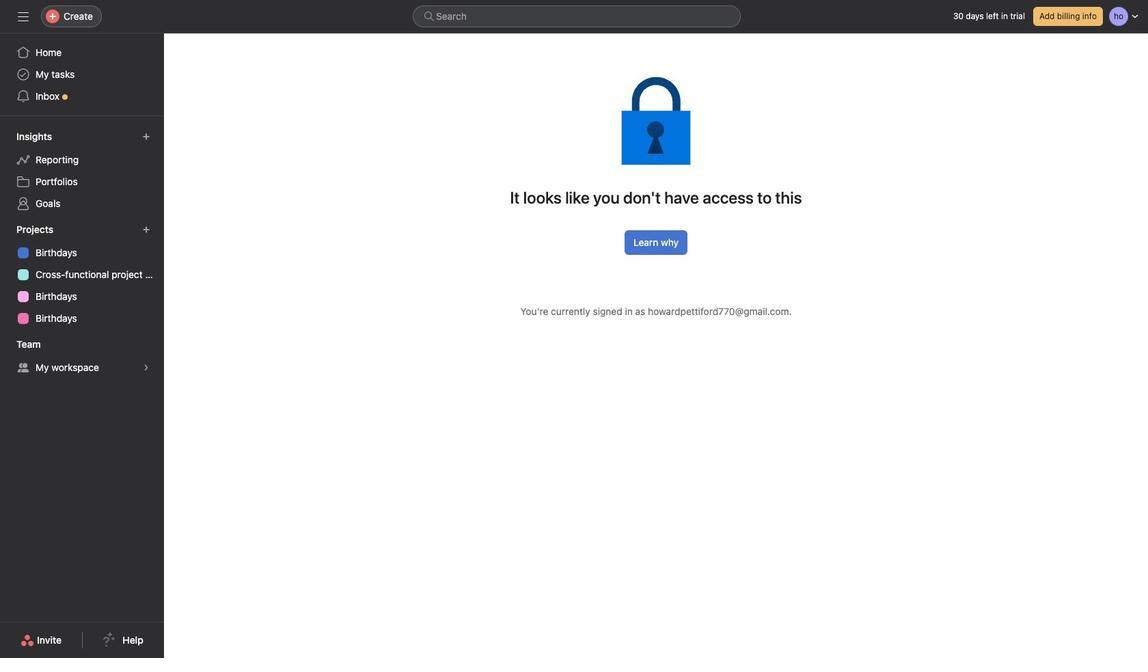 Task type: locate. For each thing, give the bounding box(es) containing it.
hide sidebar image
[[18, 11, 29, 22]]

global element
[[0, 34, 164, 116]]

list box
[[413, 5, 741, 27]]

new project or portfolio image
[[142, 226, 150, 234]]

see details, my workspace image
[[142, 364, 150, 372]]



Task type: describe. For each thing, give the bounding box(es) containing it.
teams element
[[0, 332, 164, 382]]

new insights image
[[142, 133, 150, 141]]

insights element
[[0, 124, 164, 217]]

projects element
[[0, 217, 164, 332]]



Task type: vqa. For each thing, say whether or not it's contained in the screenshot.
Projects element
yes



